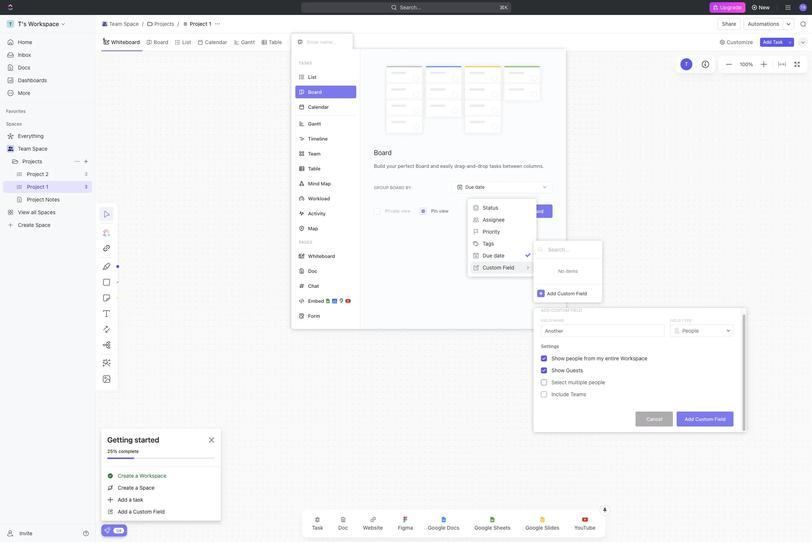 Task type: locate. For each thing, give the bounding box(es) containing it.
2 vertical spatial add custom field
[[685, 416, 726, 422]]

doc button
[[332, 512, 354, 535]]

date for due date button at top right
[[494, 252, 505, 259]]

cancel
[[647, 416, 662, 422]]

1 vertical spatial whiteboard
[[308, 253, 335, 259]]

1 vertical spatial due date
[[483, 252, 505, 259]]

add custom field inside dropdown button
[[547, 290, 587, 296]]

0 vertical spatial projects
[[154, 21, 174, 27]]

0 vertical spatial table
[[269, 39, 282, 45]]

calendar down 1
[[205, 39, 227, 45]]

2 horizontal spatial board
[[529, 208, 544, 214]]

tree
[[3, 130, 92, 231]]

1 show from the top
[[551, 355, 565, 362]]

0 vertical spatial whiteboard
[[111, 39, 140, 45]]

show for show guests
[[551, 367, 565, 374]]

due date
[[465, 184, 485, 190], [483, 252, 505, 259]]

Show people from my entire Workspace checkbox
[[541, 356, 547, 362]]

google inside button
[[474, 525, 492, 531]]

doc
[[308, 268, 317, 274], [338, 525, 348, 531]]

due inside button
[[483, 252, 492, 259]]

group board by:
[[374, 185, 412, 190]]

0 vertical spatial gantt
[[241, 39, 255, 45]]

whiteboard left the board link
[[111, 39, 140, 45]]

2 google from the left
[[474, 525, 492, 531]]

0 horizontal spatial calendar
[[205, 39, 227, 45]]

1 horizontal spatial workspace
[[620, 355, 647, 362]]

0 horizontal spatial user group image
[[8, 147, 13, 151]]

0 vertical spatial calendar
[[205, 39, 227, 45]]

1
[[209, 21, 211, 27]]

task down automations button
[[773, 39, 783, 45]]

a down add a task
[[129, 508, 132, 515]]

0 vertical spatial user group image
[[102, 22, 107, 26]]

upgrade link
[[710, 2, 745, 13]]

1 vertical spatial projects
[[22, 158, 42, 165]]

activity
[[308, 210, 326, 216]]

user group image inside team space link
[[102, 22, 107, 26]]

0 horizontal spatial date
[[475, 184, 485, 190]]

2 vertical spatial space
[[139, 485, 155, 491]]

due date for due date button at top right
[[483, 252, 505, 259]]

calendar
[[205, 39, 227, 45], [308, 104, 329, 110]]

task left doc button
[[312, 525, 323, 531]]

show up select
[[551, 367, 565, 374]]

whiteboard link
[[110, 37, 140, 47]]

create a space
[[118, 485, 155, 491]]

due date inside button
[[483, 252, 505, 259]]

table up mind
[[308, 165, 321, 171]]

a for custom
[[129, 508, 132, 515]]

group
[[374, 185, 389, 190]]

google
[[428, 525, 446, 531], [474, 525, 492, 531], [525, 525, 543, 531]]

1 vertical spatial people
[[589, 379, 605, 385]]

status button
[[471, 202, 534, 214]]

google docs
[[428, 525, 459, 531]]

1 horizontal spatial team space
[[109, 21, 139, 27]]

1 vertical spatial date
[[494, 252, 505, 259]]

0 vertical spatial workspace
[[620, 355, 647, 362]]

project
[[190, 21, 207, 27]]

people up guests
[[566, 355, 583, 362]]

1 google from the left
[[428, 525, 446, 531]]

due date button
[[471, 250, 534, 262]]

0 vertical spatial task
[[773, 39, 783, 45]]

1 horizontal spatial user group image
[[102, 22, 107, 26]]

/
[[142, 21, 144, 27], [177, 21, 179, 27]]

1 vertical spatial show
[[551, 367, 565, 374]]

create
[[118, 473, 134, 479], [118, 485, 134, 491]]

table link
[[267, 37, 282, 47]]

1 horizontal spatial calendar
[[308, 104, 329, 110]]

1 create from the top
[[118, 473, 134, 479]]

show right show people from my entire workspace option
[[551, 355, 565, 362]]

Select multiple people checkbox
[[541, 379, 547, 385]]

0 vertical spatial team space link
[[100, 19, 141, 28]]

people right multiple
[[589, 379, 605, 385]]

gantt
[[241, 39, 255, 45], [308, 121, 321, 127]]

Include Teams checkbox
[[541, 391, 547, 397]]

0 horizontal spatial task
[[312, 525, 323, 531]]

1 vertical spatial doc
[[338, 525, 348, 531]]

team down spaces at the left top of the page
[[18, 145, 31, 152]]

1 horizontal spatial doc
[[338, 525, 348, 531]]

date for due date dropdown button
[[475, 184, 485, 190]]

0 horizontal spatial team
[[18, 145, 31, 152]]

due inside dropdown button
[[465, 184, 474, 190]]

1 vertical spatial space
[[32, 145, 47, 152]]

calendar up the timeline
[[308, 104, 329, 110]]

team space inside sidebar 'navigation'
[[18, 145, 47, 152]]

table inside "link"
[[269, 39, 282, 45]]

workspace up create a space
[[139, 473, 166, 479]]

google for google sheets
[[474, 525, 492, 531]]

gantt left the table "link"
[[241, 39, 255, 45]]

workspace
[[620, 355, 647, 362], [139, 473, 166, 479]]

1 horizontal spatial date
[[494, 252, 505, 259]]

list link
[[181, 37, 191, 47]]

google left slides
[[525, 525, 543, 531]]

task
[[773, 39, 783, 45], [312, 525, 323, 531]]

0 vertical spatial doc
[[308, 268, 317, 274]]

0 vertical spatial due
[[465, 184, 474, 190]]

projects link inside tree
[[22, 156, 71, 167]]

custom inside add custom field dropdown button
[[557, 290, 575, 296]]

items
[[566, 268, 578, 274]]

1 / from the left
[[142, 21, 144, 27]]

task button
[[306, 512, 329, 535]]

google for google slides
[[525, 525, 543, 531]]

1 horizontal spatial /
[[177, 21, 179, 27]]

0 horizontal spatial docs
[[18, 64, 30, 71]]

due date for due date dropdown button
[[465, 184, 485, 190]]

2 horizontal spatial space
[[139, 485, 155, 491]]

25% complete
[[107, 449, 139, 454]]

google slides button
[[519, 512, 565, 535]]

team down the timeline
[[308, 150, 321, 156]]

table
[[269, 39, 282, 45], [308, 165, 321, 171]]

getting
[[107, 436, 133, 444]]

workspace right entire
[[620, 355, 647, 362]]

custom
[[483, 264, 501, 271], [557, 290, 575, 296], [551, 308, 569, 313], [695, 416, 713, 422], [133, 508, 152, 515]]

name
[[553, 318, 564, 323]]

google left 'sheets'
[[474, 525, 492, 531]]

onboarding checklist button element
[[104, 528, 110, 534]]

0 horizontal spatial space
[[32, 145, 47, 152]]

view
[[301, 39, 313, 45]]

Enter name... text field
[[541, 325, 664, 337]]

0 vertical spatial docs
[[18, 64, 30, 71]]

team space up whiteboard link
[[109, 21, 139, 27]]

a left task
[[129, 497, 132, 503]]

0 horizontal spatial map
[[308, 225, 318, 231]]

date inside button
[[494, 252, 505, 259]]

map right mind
[[321, 180, 331, 186]]

team space link inside tree
[[18, 143, 90, 155]]

home
[[18, 39, 32, 45]]

2 vertical spatial board
[[529, 208, 544, 214]]

doc right the task button
[[338, 525, 348, 531]]

tree containing team space
[[3, 130, 92, 231]]

gantt link
[[240, 37, 255, 47]]

0 vertical spatial team space
[[109, 21, 139, 27]]

1 vertical spatial table
[[308, 165, 321, 171]]

docs link
[[3, 62, 92, 74]]

1 horizontal spatial due
[[483, 252, 492, 259]]

0 horizontal spatial list
[[182, 39, 191, 45]]

a up create a space
[[135, 473, 138, 479]]

started
[[135, 436, 159, 444]]

2 show from the top
[[551, 367, 565, 374]]

1 vertical spatial due
[[483, 252, 492, 259]]

2 horizontal spatial google
[[525, 525, 543, 531]]

priority button
[[471, 226, 534, 238]]

2 horizontal spatial team
[[308, 150, 321, 156]]

Show Guests checkbox
[[541, 368, 547, 374]]

doc inside doc button
[[338, 525, 348, 531]]

team space down spaces at the left top of the page
[[18, 145, 47, 152]]

upgrade
[[720, 4, 742, 10]]

sheets
[[493, 525, 511, 531]]

due date inside dropdown button
[[465, 184, 485, 190]]

3 google from the left
[[525, 525, 543, 531]]

0 vertical spatial space
[[124, 21, 139, 27]]

0 horizontal spatial due
[[465, 184, 474, 190]]

1 vertical spatial workspace
[[139, 473, 166, 479]]

embed
[[308, 298, 324, 304]]

google sheets button
[[468, 512, 517, 535]]

docs
[[18, 64, 30, 71], [447, 525, 459, 531]]

1 vertical spatial docs
[[447, 525, 459, 531]]

0 vertical spatial add custom field
[[547, 290, 587, 296]]

figma button
[[392, 512, 419, 535]]

slides
[[544, 525, 559, 531]]

1 vertical spatial calendar
[[308, 104, 329, 110]]

google for google docs
[[428, 525, 446, 531]]

guests
[[566, 367, 583, 374]]

list down view
[[308, 74, 316, 80]]

date up custom field
[[494, 252, 505, 259]]

user group image
[[102, 22, 107, 26], [8, 147, 13, 151]]

0 horizontal spatial team space
[[18, 145, 47, 152]]

list down project 1 link in the top of the page
[[182, 39, 191, 45]]

2 create from the top
[[118, 485, 134, 491]]

0 horizontal spatial gantt
[[241, 39, 255, 45]]

no items
[[558, 268, 578, 274]]

0 horizontal spatial /
[[142, 21, 144, 27]]

1 horizontal spatial list
[[308, 74, 316, 80]]

date
[[475, 184, 485, 190], [494, 252, 505, 259]]

add custom field
[[547, 290, 587, 296], [541, 308, 582, 313], [685, 416, 726, 422]]

1 vertical spatial team space
[[18, 145, 47, 152]]

team up whiteboard link
[[109, 21, 122, 27]]

field type
[[670, 318, 692, 323]]

0 vertical spatial map
[[321, 180, 331, 186]]

show
[[551, 355, 565, 362], [551, 367, 565, 374]]

1 vertical spatial create
[[118, 485, 134, 491]]

due date up status in the right of the page
[[465, 184, 485, 190]]

0 horizontal spatial whiteboard
[[111, 39, 140, 45]]

google right figma
[[428, 525, 446, 531]]

1 vertical spatial user group image
[[8, 147, 13, 151]]

create up add a task
[[118, 485, 134, 491]]

due date up custom field
[[483, 252, 505, 259]]

tags button
[[471, 238, 534, 250]]

a
[[135, 473, 138, 479], [135, 485, 138, 491], [129, 497, 132, 503], [129, 508, 132, 515]]

0 vertical spatial date
[[475, 184, 485, 190]]

create up create a space
[[118, 473, 134, 479]]

a up task
[[135, 485, 138, 491]]

0 horizontal spatial people
[[566, 355, 583, 362]]

0 vertical spatial show
[[551, 355, 565, 362]]

0 horizontal spatial projects link
[[22, 156, 71, 167]]

custom inside add custom field button
[[695, 416, 713, 422]]

1 horizontal spatial map
[[321, 180, 331, 186]]

due
[[465, 184, 474, 190], [483, 252, 492, 259]]

chat
[[308, 283, 319, 289]]

1 horizontal spatial team space link
[[100, 19, 141, 28]]

add task button
[[760, 38, 786, 47]]

board link
[[152, 37, 168, 47]]

form
[[308, 313, 320, 319]]

date up status in the right of the page
[[475, 184, 485, 190]]

doc up 'chat'
[[308, 268, 317, 274]]

1 horizontal spatial google
[[474, 525, 492, 531]]

date inside dropdown button
[[475, 184, 485, 190]]

0 horizontal spatial doc
[[308, 268, 317, 274]]

people
[[566, 355, 583, 362], [589, 379, 605, 385]]

1 horizontal spatial gantt
[[308, 121, 321, 127]]

space
[[124, 21, 139, 27], [32, 145, 47, 152], [139, 485, 155, 491]]

table right gantt link
[[269, 39, 282, 45]]

1 horizontal spatial docs
[[447, 525, 459, 531]]

1 vertical spatial projects link
[[22, 156, 71, 167]]

whiteboard up 'chat'
[[308, 253, 335, 259]]

1 horizontal spatial whiteboard
[[308, 253, 335, 259]]

1 vertical spatial team space link
[[18, 143, 90, 155]]

0 vertical spatial create
[[118, 473, 134, 479]]

1 vertical spatial task
[[312, 525, 323, 531]]

website
[[363, 525, 383, 531]]

0 horizontal spatial table
[[269, 39, 282, 45]]

workload
[[308, 195, 330, 201]]

create for create a space
[[118, 485, 134, 491]]

gantt up the timeline
[[308, 121, 321, 127]]

add custom field button
[[534, 284, 602, 302]]

user group image inside tree
[[8, 147, 13, 151]]

0 horizontal spatial google
[[428, 525, 446, 531]]

show guests
[[551, 367, 583, 374]]

1 horizontal spatial projects
[[154, 21, 174, 27]]

1 vertical spatial board
[[374, 149, 392, 157]]

favorites
[[6, 108, 26, 114]]

0 horizontal spatial projects
[[22, 158, 42, 165]]

0 horizontal spatial team space link
[[18, 143, 90, 155]]

settings
[[541, 344, 559, 349]]

⌘k
[[500, 4, 508, 10]]

projects inside tree
[[22, 158, 42, 165]]

field
[[503, 264, 514, 271], [576, 290, 587, 296], [571, 308, 582, 313], [541, 318, 552, 323], [670, 318, 681, 323], [715, 416, 726, 422], [153, 508, 165, 515]]

Search... text field
[[548, 244, 599, 255]]

1 horizontal spatial board
[[374, 149, 392, 157]]

team space
[[109, 21, 139, 27], [18, 145, 47, 152]]

1 horizontal spatial projects link
[[145, 19, 176, 28]]

list
[[182, 39, 191, 45], [308, 74, 316, 80]]

map down activity
[[308, 225, 318, 231]]

0 vertical spatial due date
[[465, 184, 485, 190]]

0 horizontal spatial board
[[154, 39, 168, 45]]



Task type: describe. For each thing, give the bounding box(es) containing it.
add inside dropdown button
[[547, 290, 556, 296]]

people
[[682, 327, 699, 334]]

field inside button
[[715, 416, 726, 422]]

mind
[[308, 180, 320, 186]]

home link
[[3, 36, 92, 48]]

0 vertical spatial projects link
[[145, 19, 176, 28]]

team inside tree
[[18, 145, 31, 152]]

spaces
[[6, 121, 22, 127]]

type
[[682, 318, 692, 323]]

close image
[[209, 437, 214, 443]]

share
[[722, 21, 736, 27]]

1/4
[[116, 528, 122, 533]]

Enter name... field
[[306, 39, 347, 45]]

website button
[[357, 512, 389, 535]]

field name
[[541, 318, 564, 323]]

custom inside dropdown button
[[483, 264, 501, 271]]

100%
[[740, 61, 753, 67]]

cancel button
[[636, 412, 673, 427]]

assignee
[[483, 216, 505, 223]]

1 horizontal spatial space
[[124, 21, 139, 27]]

100% button
[[738, 60, 754, 69]]

docs inside sidebar 'navigation'
[[18, 64, 30, 71]]

0 horizontal spatial workspace
[[139, 473, 166, 479]]

show for show people from my entire workspace
[[551, 355, 565, 362]]

google slides
[[525, 525, 559, 531]]

sidebar navigation
[[0, 15, 95, 542]]

automations button
[[744, 18, 783, 30]]

due for due date button at top right
[[483, 252, 492, 259]]

youtube
[[574, 525, 596, 531]]

0 vertical spatial board
[[154, 39, 168, 45]]

entire
[[605, 355, 619, 362]]

people button
[[670, 324, 733, 337]]

tags
[[483, 240, 494, 247]]

a for task
[[129, 497, 132, 503]]

tree inside sidebar 'navigation'
[[3, 130, 92, 231]]

view button
[[291, 37, 316, 47]]

complete
[[118, 449, 139, 454]]

inbox
[[18, 52, 31, 58]]

project 1 link
[[180, 19, 213, 28]]

board
[[390, 185, 404, 190]]

custom field
[[483, 264, 514, 271]]

priority
[[483, 228, 500, 235]]

invite
[[19, 530, 32, 536]]

no
[[558, 268, 564, 274]]

create a workspace
[[118, 473, 166, 479]]

customize button
[[717, 37, 755, 47]]

add custom field button
[[677, 412, 734, 427]]

custom field button
[[471, 262, 534, 274]]

onboarding checklist button image
[[104, 528, 110, 534]]

1 horizontal spatial people
[[589, 379, 605, 385]]

project 1
[[190, 21, 211, 27]]

dashboards
[[18, 77, 47, 83]]

new button
[[748, 1, 774, 13]]

0 vertical spatial people
[[566, 355, 583, 362]]

1 vertical spatial add custom field
[[541, 308, 582, 313]]

dashboards link
[[3, 74, 92, 86]]

inbox link
[[3, 49, 92, 61]]

1 vertical spatial map
[[308, 225, 318, 231]]

25%
[[107, 449, 117, 454]]

teams
[[570, 391, 586, 397]]

customize
[[727, 39, 753, 45]]

assignee button
[[471, 214, 534, 226]]

multiple
[[568, 379, 587, 385]]

task
[[133, 497, 143, 503]]

select multiple people
[[551, 379, 605, 385]]

0 vertical spatial list
[[182, 39, 191, 45]]

by:
[[406, 185, 412, 190]]

add a task
[[118, 497, 143, 503]]

favorites button
[[3, 107, 29, 116]]

due for due date dropdown button
[[465, 184, 474, 190]]

getting started
[[107, 436, 159, 444]]

google docs button
[[422, 512, 465, 535]]

calendar link
[[204, 37, 227, 47]]

1 horizontal spatial task
[[773, 39, 783, 45]]

1 vertical spatial gantt
[[308, 121, 321, 127]]

1 vertical spatial list
[[308, 74, 316, 80]]

docs inside button
[[447, 525, 459, 531]]

due date button
[[452, 181, 553, 193]]

include teams
[[551, 391, 586, 397]]

1 horizontal spatial table
[[308, 165, 321, 171]]

view button
[[291, 33, 316, 51]]

my
[[597, 355, 604, 362]]

2 / from the left
[[177, 21, 179, 27]]

space inside tree
[[32, 145, 47, 152]]

automations
[[748, 21, 779, 27]]

add a custom field
[[118, 508, 165, 515]]

add custom field inside button
[[685, 416, 726, 422]]

calendar inside calendar link
[[205, 39, 227, 45]]

select
[[551, 379, 567, 385]]

from
[[584, 355, 595, 362]]

a for workspace
[[135, 473, 138, 479]]

a for space
[[135, 485, 138, 491]]

t
[[685, 61, 688, 67]]

1 horizontal spatial team
[[109, 21, 122, 27]]

youtube button
[[568, 512, 601, 535]]

status
[[483, 204, 498, 211]]

create for create a workspace
[[118, 473, 134, 479]]

share button
[[718, 18, 741, 30]]

figma
[[398, 525, 413, 531]]

search...
[[400, 4, 421, 10]]

mind map
[[308, 180, 331, 186]]

show people from my entire workspace
[[551, 355, 647, 362]]



Task type: vqa. For each thing, say whether or not it's contained in the screenshot.
Back link
no



